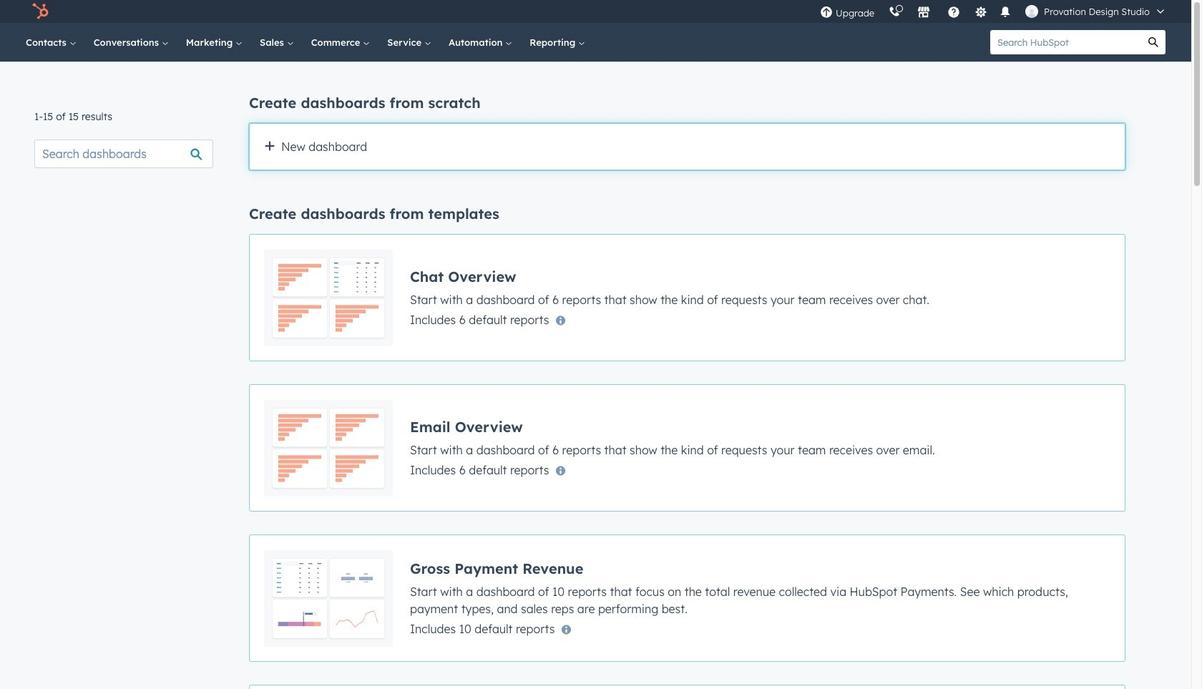 Task type: describe. For each thing, give the bounding box(es) containing it.
none checkbox the email overview
[[249, 384, 1126, 512]]

email overview image
[[264, 399, 393, 497]]

Search search field
[[34, 140, 213, 168]]

chat overview image
[[264, 249, 393, 346]]

james peterson image
[[1026, 5, 1039, 18]]

none checkbox the gross payment revenue
[[249, 535, 1126, 662]]

Search HubSpot search field
[[991, 30, 1142, 54]]



Task type: locate. For each thing, give the bounding box(es) containing it.
gross payment revenue image
[[264, 550, 393, 647]]

None checkbox
[[249, 384, 1126, 512], [249, 535, 1126, 662], [249, 685, 1126, 689], [249, 685, 1126, 689]]

menu
[[813, 0, 1175, 23]]

none checkbox chat overview
[[249, 234, 1126, 361]]

marketplaces image
[[918, 6, 931, 19]]

None checkbox
[[249, 123, 1126, 170], [249, 234, 1126, 361], [249, 123, 1126, 170]]



Task type: vqa. For each thing, say whether or not it's contained in the screenshot.
automation on the left
no



